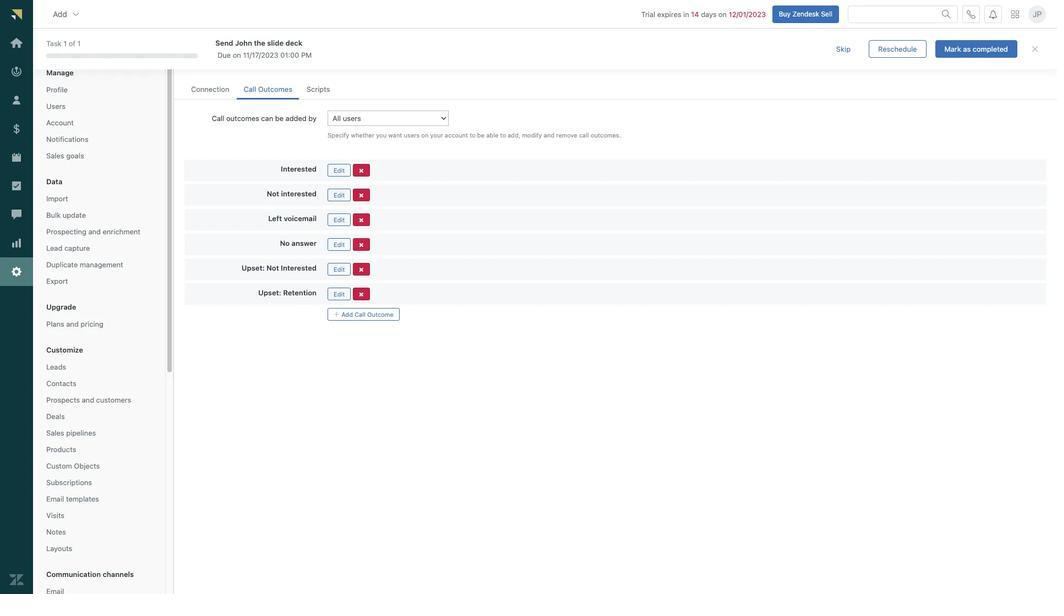 Task type: describe. For each thing, give the bounding box(es) containing it.
jp
[[1033, 9, 1042, 19]]

manage
[[46, 68, 74, 77]]

send
[[215, 38, 233, 47]]

in
[[683, 10, 689, 18]]

edit link for not interested
[[328, 189, 351, 201]]

upset: retention
[[258, 288, 317, 297]]

add for add
[[53, 9, 67, 18]]

import
[[46, 194, 68, 203]]

users
[[404, 132, 420, 139]]

leads
[[216, 60, 233, 68]]

layouts link
[[42, 542, 156, 556]]

duplicate management
[[46, 260, 123, 269]]

data
[[46, 177, 62, 186]]

prospects and customers
[[46, 396, 131, 405]]

zendesk
[[793, 10, 819, 18]]

learn
[[341, 60, 360, 68]]

email
[[46, 495, 64, 504]]

add call outcome button
[[328, 308, 400, 321]]

add call outcome
[[340, 311, 394, 318]]

bulk
[[46, 211, 61, 220]]

left
[[268, 214, 282, 223]]

jp button
[[1029, 5, 1046, 23]]

pm
[[301, 51, 312, 59]]

leads link
[[42, 360, 156, 375]]

and right the modify
[[544, 132, 554, 139]]

retention
[[283, 288, 317, 297]]

slide
[[267, 38, 284, 47]]

add button
[[44, 3, 89, 25]]

contacts link
[[42, 377, 156, 391]]

call outcomes can be added by
[[212, 114, 317, 123]]

of
[[69, 39, 75, 48]]

remove image for upset: retention
[[359, 292, 364, 298]]

import link
[[42, 192, 156, 206]]

2 1 from the left
[[77, 39, 81, 48]]

the
[[254, 38, 265, 47]]

customize
[[46, 346, 83, 355]]

2 to from the left
[[500, 132, 506, 139]]

2 interested from the top
[[281, 264, 317, 272]]

john
[[235, 38, 252, 47]]

leads
[[46, 363, 66, 372]]

trial
[[641, 10, 655, 18]]

0 vertical spatial be
[[275, 114, 284, 123]]

modify
[[522, 132, 542, 139]]

goals
[[66, 151, 84, 160]]

add image
[[334, 312, 340, 318]]

calls image
[[967, 10, 976, 18]]

edit for left voicemail
[[334, 216, 345, 223]]

sell
[[821, 10, 833, 18]]

bulk update link
[[42, 208, 156, 223]]

users link
[[42, 99, 156, 114]]

lead capture link
[[42, 241, 156, 256]]

and right leads
[[235, 60, 248, 68]]

sales pipelines link
[[42, 426, 156, 441]]

text
[[243, 41, 267, 56]]

products
[[46, 445, 76, 454]]

remove
[[556, 132, 577, 139]]

mark
[[945, 44, 961, 53]]

zendesk image
[[9, 573, 24, 588]]

subscriptions
[[46, 478, 92, 487]]

custom
[[46, 462, 72, 471]]

profile
[[46, 85, 68, 94]]

notes link
[[42, 525, 156, 540]]

expires
[[657, 10, 681, 18]]

prospecting and enrichment
[[46, 227, 140, 236]]

sales goals link
[[42, 149, 156, 163]]

can
[[261, 114, 273, 123]]

custom objects
[[46, 462, 100, 471]]

upset: not interested
[[242, 264, 317, 272]]

add,
[[508, 132, 520, 139]]

edit link for interested
[[328, 164, 351, 177]]

management
[[80, 260, 123, 269]]

scripts
[[307, 85, 330, 94]]

account link
[[42, 116, 156, 130]]

duplicate management link
[[42, 258, 156, 272]]

duplicate
[[46, 260, 78, 269]]

layouts
[[46, 545, 72, 553]]

voicemail
[[284, 214, 317, 223]]

send john the slide deck link
[[215, 38, 807, 48]]

upset: for upset: not interested
[[242, 264, 265, 272]]

plans
[[46, 320, 64, 329]]

export link
[[42, 274, 156, 289]]

enrichment
[[103, 227, 140, 236]]

zendesk products image
[[1011, 10, 1019, 18]]

edit link for upset: retention
[[328, 288, 351, 301]]

deals
[[46, 412, 65, 421]]

call inside voice and text call your leads and contacts directly from sell. learn about
[[184, 60, 197, 68]]

buy zendesk sell
[[779, 10, 833, 18]]

users
[[46, 102, 66, 111]]

sales goals
[[46, 151, 84, 160]]

on for trial expires in 14 days on 12/01/2023
[[719, 10, 727, 18]]

on inside send john the slide deck due on 11/17/2023 01:00 pm
[[233, 51, 241, 59]]

whether
[[351, 132, 374, 139]]

lead capture
[[46, 244, 90, 253]]

call left "outcomes"
[[212, 114, 224, 123]]

remove image for not interested
[[359, 193, 364, 199]]

bulk update
[[46, 211, 86, 220]]

add for add call outcome
[[341, 311, 353, 318]]

bell image
[[989, 10, 998, 18]]

added
[[286, 114, 307, 123]]

sales for sales goals
[[46, 151, 64, 160]]

skip
[[836, 44, 851, 53]]

upgrade
[[46, 303, 76, 312]]



Task type: locate. For each thing, give the bounding box(es) containing it.
and for text
[[219, 41, 241, 56]]

contacts
[[46, 379, 76, 388]]

2 edit from the top
[[334, 192, 345, 199]]

and down contacts link
[[82, 396, 94, 405]]

call outcomes
[[244, 85, 292, 94]]

1 vertical spatial sales
[[46, 429, 64, 438]]

remove image
[[359, 168, 364, 174], [359, 217, 364, 223], [359, 242, 364, 248], [359, 292, 364, 298]]

edit for upset: retention
[[334, 291, 345, 298]]

pricing
[[81, 320, 103, 329]]

call
[[579, 132, 589, 139]]

1 edit from the top
[[334, 167, 345, 174]]

edit for no answer
[[334, 241, 345, 248]]

upset: up "upset: retention"
[[242, 264, 265, 272]]

2 remove image from the top
[[359, 217, 364, 223]]

1 vertical spatial your
[[430, 132, 443, 139]]

edit for interested
[[334, 167, 345, 174]]

edit
[[334, 167, 345, 174], [334, 192, 345, 199], [334, 216, 345, 223], [334, 241, 345, 248], [334, 266, 345, 273], [334, 291, 345, 298]]

0 vertical spatial upset:
[[242, 264, 265, 272]]

add left chevron down icon at top
[[53, 9, 67, 18]]

2 vertical spatial on
[[421, 132, 429, 139]]

email templates
[[46, 495, 99, 504]]

account
[[46, 118, 74, 127]]

1 vertical spatial on
[[233, 51, 241, 59]]

add right the add icon
[[341, 311, 353, 318]]

plans and pricing link
[[42, 317, 156, 332]]

products link
[[42, 443, 156, 457]]

2 horizontal spatial on
[[719, 10, 727, 18]]

5 edit from the top
[[334, 266, 345, 273]]

0 horizontal spatial your
[[199, 60, 214, 68]]

11/17/2023
[[243, 51, 278, 59]]

None field
[[62, 41, 149, 51]]

by
[[309, 114, 317, 123]]

1 horizontal spatial 1
[[77, 39, 81, 48]]

mark as completed button
[[935, 40, 1018, 58]]

remove image for no answer
[[359, 242, 364, 248]]

notifications link
[[42, 132, 156, 147]]

upset: for upset: retention
[[258, 288, 281, 297]]

1 right "of"
[[77, 39, 81, 48]]

1 vertical spatial be
[[477, 132, 485, 139]]

0 vertical spatial remove image
[[359, 193, 364, 199]]

no
[[280, 239, 290, 248]]

on right due
[[233, 51, 241, 59]]

01:00
[[280, 51, 299, 59]]

interested down the "no answer" on the left top of page
[[281, 264, 317, 272]]

add inside add 'button'
[[53, 9, 67, 18]]

and down bulk update link
[[88, 227, 101, 236]]

1 left "of"
[[63, 39, 67, 48]]

your inside voice and text call your leads and contacts directly from sell. learn about
[[199, 60, 214, 68]]

communication
[[46, 570, 101, 579]]

2 sales from the top
[[46, 429, 64, 438]]

not interested
[[267, 189, 317, 198]]

edit link for upset: not interested
[[328, 263, 351, 276]]

task
[[46, 39, 61, 48]]

0 vertical spatial add
[[53, 9, 67, 18]]

add
[[53, 9, 67, 18], [341, 311, 353, 318]]

deck
[[286, 38, 302, 47]]

outcomes
[[226, 114, 259, 123]]

6 edit from the top
[[334, 291, 345, 298]]

lead
[[46, 244, 62, 253]]

remove image for left voicemail
[[359, 217, 364, 223]]

sales left goals at left top
[[46, 151, 64, 160]]

1 not from the top
[[267, 189, 279, 198]]

templates
[[66, 495, 99, 504]]

1 remove image from the top
[[359, 168, 364, 174]]

call left outcome
[[355, 311, 366, 318]]

remove image
[[359, 193, 364, 199], [359, 267, 364, 273]]

0 horizontal spatial add
[[53, 9, 67, 18]]

call inside button
[[355, 311, 366, 318]]

3 edit from the top
[[334, 216, 345, 223]]

to right account in the left of the page
[[470, 132, 476, 139]]

1 vertical spatial interested
[[281, 264, 317, 272]]

call down voice
[[184, 60, 197, 68]]

sales for sales pipelines
[[46, 429, 64, 438]]

add inside "add call outcome" button
[[341, 311, 353, 318]]

about
[[362, 60, 381, 68]]

1 vertical spatial upset:
[[258, 288, 281, 297]]

not up "upset: retention"
[[267, 264, 279, 272]]

1 horizontal spatial on
[[421, 132, 429, 139]]

1 interested from the top
[[281, 165, 317, 173]]

upset: down upset: not interested
[[258, 288, 281, 297]]

reschedule
[[878, 44, 917, 53]]

cancel image
[[1031, 45, 1040, 53]]

call outcomes link
[[237, 80, 299, 100]]

6 edit link from the top
[[328, 288, 351, 301]]

0 vertical spatial on
[[719, 10, 727, 18]]

3 remove image from the top
[[359, 242, 364, 248]]

edit link
[[328, 164, 351, 177], [328, 189, 351, 201], [328, 214, 351, 226], [328, 238, 351, 251], [328, 263, 351, 276], [328, 288, 351, 301]]

days
[[701, 10, 717, 18]]

on right the users
[[421, 132, 429, 139]]

notes
[[46, 528, 66, 537]]

edit for upset: not interested
[[334, 266, 345, 273]]

your left account in the left of the page
[[430, 132, 443, 139]]

chevron down image
[[71, 10, 80, 18]]

edit link for no answer
[[328, 238, 351, 251]]

account
[[445, 132, 468, 139]]

communication channels
[[46, 570, 134, 579]]

5 edit link from the top
[[328, 263, 351, 276]]

4 edit link from the top
[[328, 238, 351, 251]]

0 vertical spatial not
[[267, 189, 279, 198]]

not up the left
[[267, 189, 279, 198]]

and for pricing
[[66, 320, 79, 329]]

to right able
[[500, 132, 506, 139]]

mark as completed
[[945, 44, 1008, 53]]

you
[[376, 132, 387, 139]]

email templates link
[[42, 492, 156, 507]]

and inside "link"
[[66, 320, 79, 329]]

0 vertical spatial interested
[[281, 165, 317, 173]]

on
[[719, 10, 727, 18], [233, 51, 241, 59], [421, 132, 429, 139]]

0 horizontal spatial be
[[275, 114, 284, 123]]

and right plans
[[66, 320, 79, 329]]

2 edit link from the top
[[328, 189, 351, 201]]

on for specify whether you want users on your account to be able to add, modify and remove call outcomes.
[[421, 132, 429, 139]]

and inside 'link'
[[88, 227, 101, 236]]

2 remove image from the top
[[359, 267, 364, 273]]

call left outcomes
[[244, 85, 256, 94]]

0 horizontal spatial to
[[470, 132, 476, 139]]

sales down deals
[[46, 429, 64, 438]]

1 horizontal spatial your
[[430, 132, 443, 139]]

12/01/2023
[[729, 10, 766, 18]]

pipelines
[[66, 429, 96, 438]]

and
[[219, 41, 241, 56], [235, 60, 248, 68], [544, 132, 554, 139], [88, 227, 101, 236], [66, 320, 79, 329], [82, 396, 94, 405]]

1 horizontal spatial add
[[341, 311, 353, 318]]

profile link
[[42, 83, 156, 97]]

on right the days
[[719, 10, 727, 18]]

and for customers
[[82, 396, 94, 405]]

export
[[46, 277, 68, 286]]

1 sales from the top
[[46, 151, 64, 160]]

edit link for left voicemail
[[328, 214, 351, 226]]

connection
[[191, 85, 229, 94]]

sales
[[46, 151, 64, 160], [46, 429, 64, 438]]

1 1 from the left
[[63, 39, 67, 48]]

4 edit from the top
[[334, 241, 345, 248]]

visits link
[[42, 509, 156, 523]]

search image
[[942, 10, 951, 18]]

prospecting and enrichment link
[[42, 225, 156, 239]]

want
[[388, 132, 402, 139]]

your down voice
[[199, 60, 214, 68]]

remove image for upset: not interested
[[359, 267, 364, 273]]

1 edit link from the top
[[328, 164, 351, 177]]

0 vertical spatial sales
[[46, 151, 64, 160]]

custom objects link
[[42, 459, 156, 474]]

1 to from the left
[[470, 132, 476, 139]]

1 remove image from the top
[[359, 193, 364, 199]]

specify
[[328, 132, 349, 139]]

outcomes
[[258, 85, 292, 94]]

call
[[184, 60, 197, 68], [244, 85, 256, 94], [212, 114, 224, 123], [355, 311, 366, 318]]

1 vertical spatial not
[[267, 264, 279, 272]]

0 horizontal spatial 1
[[63, 39, 67, 48]]

interested up interested
[[281, 165, 317, 173]]

1 vertical spatial add
[[341, 311, 353, 318]]

customers
[[96, 396, 131, 405]]

1 horizontal spatial to
[[500, 132, 506, 139]]

upset:
[[242, 264, 265, 272], [258, 288, 281, 297]]

2 not from the top
[[267, 264, 279, 272]]

contacts
[[250, 60, 279, 68]]

remove image for interested
[[359, 168, 364, 174]]

and up leads
[[219, 41, 241, 56]]

directly
[[281, 60, 306, 68]]

3 edit link from the top
[[328, 214, 351, 226]]

voice and text call your leads and contacts directly from sell. learn about
[[184, 41, 383, 68]]

1 vertical spatial remove image
[[359, 267, 364, 273]]

outcomes.
[[591, 132, 621, 139]]

prospecting
[[46, 227, 86, 236]]

sales pipelines
[[46, 429, 96, 438]]

be left able
[[477, 132, 485, 139]]

and for enrichment
[[88, 227, 101, 236]]

capture
[[64, 244, 90, 253]]

buy zendesk sell button
[[772, 5, 839, 23]]

visits
[[46, 512, 64, 520]]

4 remove image from the top
[[359, 292, 364, 298]]

be right the can
[[275, 114, 284, 123]]

1 horizontal spatial be
[[477, 132, 485, 139]]

edit for not interested
[[334, 192, 345, 199]]

0 vertical spatial your
[[199, 60, 214, 68]]

0 horizontal spatial on
[[233, 51, 241, 59]]

prospects
[[46, 396, 80, 405]]

notifications
[[46, 135, 88, 144]]



Task type: vqa. For each thing, say whether or not it's contained in the screenshot.
the rightmost Your working list gives you access to all leads. Filter the list to help you find leads. Save common or interesting views as Smart Lists.
no



